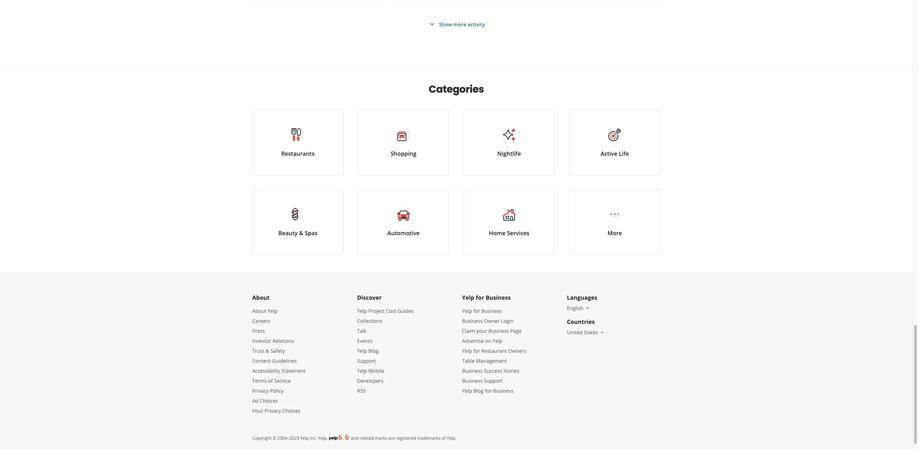 Task type: vqa. For each thing, say whether or not it's contained in the screenshot.
shopping
yes



Task type: locate. For each thing, give the bounding box(es) containing it.
0 horizontal spatial of
[[268, 378, 273, 385]]

about inside about yelp careers press investor relations trust & safety content guidelines accessibility statement terms of service privacy policy ad choices your privacy choices
[[252, 308, 266, 315]]

stories
[[503, 368, 519, 375]]

1 vertical spatial of
[[442, 436, 446, 442]]

yelp down support link
[[357, 368, 367, 375]]

states
[[584, 329, 598, 336]]

business down stories
[[493, 388, 513, 395]]

home services link
[[463, 190, 555, 255]]

talk link
[[357, 328, 367, 335]]

english button
[[567, 305, 591, 312]]

support inside "yelp for business business owner login claim your business page advertise on yelp yelp for restaurant owners table management business success stories business support yelp blog for business"
[[484, 378, 503, 385]]

1 vertical spatial blog
[[473, 388, 484, 395]]

about for about yelp careers press investor relations trust & safety content guidelines accessibility statement terms of service privacy policy ad choices your privacy choices
[[252, 308, 266, 315]]

developers link
[[357, 378, 383, 385]]

blog down business support link
[[473, 388, 484, 395]]

management
[[476, 358, 507, 365]]

careers
[[252, 318, 270, 325]]

1 horizontal spatial blog
[[473, 388, 484, 395]]

of
[[268, 378, 273, 385], [442, 436, 446, 442]]

business
[[486, 294, 511, 302], [481, 308, 502, 315], [462, 318, 483, 325], [488, 328, 509, 335], [462, 368, 483, 375], [462, 378, 483, 385], [493, 388, 513, 395]]

yelp,
[[318, 436, 328, 442]]

restaurants
[[281, 150, 315, 158]]

0 vertical spatial of
[[268, 378, 273, 385]]

choices
[[260, 398, 278, 405], [282, 408, 300, 415]]

©
[[273, 436, 276, 442]]

for
[[476, 294, 484, 302], [473, 308, 480, 315], [473, 348, 480, 355], [485, 388, 492, 395]]

project
[[368, 308, 385, 315]]

inc.
[[310, 436, 317, 442]]

24 chevron down v2 image
[[428, 20, 436, 29]]

1 horizontal spatial choices
[[282, 408, 300, 415]]

guidelines
[[272, 358, 297, 365]]

yelp project cost guides collections talk events yelp blog support yelp mobile developers rss
[[357, 308, 414, 395]]

0 vertical spatial &
[[299, 229, 303, 237]]

your
[[252, 408, 263, 415]]

talk
[[357, 328, 367, 335]]

0 horizontal spatial &
[[266, 348, 269, 355]]

0 horizontal spatial support
[[357, 358, 376, 365]]

blog up support link
[[368, 348, 379, 355]]

support down success
[[484, 378, 503, 385]]

about for about
[[252, 294, 270, 302]]

yelp up careers link
[[268, 308, 278, 315]]

accessibility statement link
[[252, 368, 306, 375]]

yelp up yelp for business link
[[462, 294, 474, 302]]

support down yelp blog link
[[357, 358, 376, 365]]

0 vertical spatial choices
[[260, 398, 278, 405]]

safety
[[271, 348, 285, 355]]

mobile
[[368, 368, 384, 375]]

home
[[489, 229, 505, 237]]

advertise on yelp link
[[462, 338, 502, 345]]

united states button
[[567, 329, 605, 336]]

your privacy choices link
[[252, 408, 300, 415]]

table
[[462, 358, 475, 365]]

yelp for restaurant owners link
[[462, 348, 526, 355]]

support inside the yelp project cost guides collections talk events yelp blog support yelp mobile developers rss
[[357, 358, 376, 365]]

owners
[[508, 348, 526, 355]]

rss link
[[357, 388, 366, 395]]

beauty & spas
[[278, 229, 318, 237]]

statement
[[281, 368, 306, 375]]

languages
[[567, 294, 597, 302]]

ad choices link
[[252, 398, 278, 405]]

spas
[[305, 229, 318, 237]]

restaurants link
[[252, 110, 344, 176]]

1 vertical spatial &
[[266, 348, 269, 355]]

yelp blog for business link
[[462, 388, 513, 395]]

0 vertical spatial blog
[[368, 348, 379, 355]]

more
[[453, 21, 466, 28]]

copyright
[[252, 436, 272, 442]]

0 vertical spatial support
[[357, 358, 376, 365]]

choices down policy
[[282, 408, 300, 415]]

0 horizontal spatial choices
[[260, 398, 278, 405]]

privacy down ad choices link
[[264, 408, 281, 415]]

automotive
[[387, 229, 420, 237]]

1 horizontal spatial &
[[299, 229, 303, 237]]

active life
[[601, 150, 629, 158]]

privacy
[[252, 388, 269, 395], [264, 408, 281, 415]]

& left spas
[[299, 229, 303, 237]]

yelp blog link
[[357, 348, 379, 355]]

yelp right on
[[492, 338, 502, 345]]

1 vertical spatial support
[[484, 378, 503, 385]]

2 about from the top
[[252, 308, 266, 315]]

for up yelp for business link
[[476, 294, 484, 302]]

discover
[[357, 294, 382, 302]]

1 vertical spatial privacy
[[264, 408, 281, 415]]

copyright © 2004–2023 yelp inc. yelp,
[[252, 436, 328, 442]]

of left yelp.
[[442, 436, 446, 442]]

blog
[[368, 348, 379, 355], [473, 388, 484, 395]]

collections link
[[357, 318, 383, 325]]

show
[[439, 21, 452, 28]]

content
[[252, 358, 271, 365]]

choices down privacy policy link
[[260, 398, 278, 405]]

1 horizontal spatial support
[[484, 378, 503, 385]]

business up yelp for business link
[[486, 294, 511, 302]]

ad
[[252, 398, 258, 405]]

collections
[[357, 318, 383, 325]]

blog inside "yelp for business business owner login claim your business page advertise on yelp yelp for restaurant owners table management business success stories business support yelp blog for business"
[[473, 388, 484, 395]]

category navigation section navigation
[[245, 66, 668, 272]]

claim your business page link
[[462, 328, 522, 335]]

about up careers link
[[252, 308, 266, 315]]

nightlife
[[497, 150, 521, 158]]

1 about from the top
[[252, 294, 270, 302]]

0 vertical spatial about
[[252, 294, 270, 302]]

1 vertical spatial about
[[252, 308, 266, 315]]

yelp down business support link
[[462, 388, 472, 395]]

content guidelines link
[[252, 358, 297, 365]]

& right trust at bottom left
[[266, 348, 269, 355]]

yelp burst image
[[344, 435, 350, 441]]

about up 'about yelp' link
[[252, 294, 270, 302]]

0 horizontal spatial blog
[[368, 348, 379, 355]]

privacy down terms
[[252, 388, 269, 395]]

of up privacy policy link
[[268, 378, 273, 385]]

shopping
[[391, 150, 416, 158]]

&
[[299, 229, 303, 237], [266, 348, 269, 355]]

life
[[619, 150, 629, 158]]



Task type: describe. For each thing, give the bounding box(es) containing it.
yelp for business
[[462, 294, 511, 302]]

business up yelp blog for business link at bottom
[[462, 378, 483, 385]]

show more activity
[[439, 21, 485, 28]]

advertise
[[462, 338, 484, 345]]

2004–2023
[[277, 436, 299, 442]]

careers link
[[252, 318, 270, 325]]

yelp up claim
[[462, 308, 472, 315]]

yelp up table
[[462, 348, 472, 355]]

yelp left inc.
[[300, 436, 309, 442]]

more link
[[569, 190, 660, 255]]

show more activity button
[[428, 20, 485, 29]]

press link
[[252, 328, 265, 335]]

1 vertical spatial choices
[[282, 408, 300, 415]]

events
[[357, 338, 372, 345]]

business up claim
[[462, 318, 483, 325]]

about yelp link
[[252, 308, 278, 315]]

& inside about yelp careers press investor relations trust & safety content guidelines accessibility statement terms of service privacy policy ad choices your privacy choices
[[266, 348, 269, 355]]

yelp for business link
[[462, 308, 502, 315]]

on
[[485, 338, 491, 345]]

16 chevron down v2 image
[[599, 330, 605, 336]]

yelp down events link
[[357, 348, 367, 355]]

yelp.
[[447, 436, 456, 442]]

and related marks are registered trademarks of yelp.
[[350, 436, 456, 442]]

cost
[[386, 308, 396, 315]]

privacy policy link
[[252, 388, 283, 395]]

yelp up the collections
[[357, 308, 367, 315]]

explore recent activity section section
[[247, 0, 666, 66]]

business success stories link
[[462, 368, 519, 375]]

page
[[510, 328, 522, 335]]

business down owner
[[488, 328, 509, 335]]

trust & safety link
[[252, 348, 285, 355]]

for down advertise
[[473, 348, 480, 355]]

developers
[[357, 378, 383, 385]]

1 horizontal spatial of
[[442, 436, 446, 442]]

active
[[601, 150, 617, 158]]

yelp for business business owner login claim your business page advertise on yelp yelp for restaurant owners table management business success stories business support yelp blog for business
[[462, 308, 526, 395]]

trademarks
[[417, 436, 440, 442]]

relations
[[273, 338, 294, 345]]

nightlife link
[[463, 110, 555, 176]]

for up business owner login link
[[473, 308, 480, 315]]

activity
[[468, 21, 485, 28]]

marks
[[375, 436, 387, 442]]

16 chevron down v2 image
[[585, 306, 591, 311]]

of inside about yelp careers press investor relations trust & safety content guidelines accessibility statement terms of service privacy policy ad choices your privacy choices
[[268, 378, 273, 385]]

,
[[342, 436, 344, 442]]

claim
[[462, 328, 475, 335]]

policy
[[270, 388, 283, 395]]

home services
[[489, 229, 529, 237]]

automotive link
[[358, 190, 449, 255]]

related
[[360, 436, 374, 442]]

united
[[567, 329, 583, 336]]

yelp logo image
[[329, 435, 342, 442]]

& inside category navigation section "navigation"
[[299, 229, 303, 237]]

events link
[[357, 338, 372, 345]]

guides
[[398, 308, 414, 315]]

united states
[[567, 329, 598, 336]]

business up owner
[[481, 308, 502, 315]]

are
[[388, 436, 395, 442]]

and
[[351, 436, 358, 442]]

active life link
[[569, 110, 660, 176]]

more
[[607, 229, 622, 237]]

investor relations link
[[252, 338, 294, 345]]

terms
[[252, 378, 267, 385]]

blog inside the yelp project cost guides collections talk events yelp blog support yelp mobile developers rss
[[368, 348, 379, 355]]

business owner login link
[[462, 318, 514, 325]]

shopping link
[[358, 110, 449, 176]]

rss
[[357, 388, 366, 395]]

trust
[[252, 348, 264, 355]]

english
[[567, 305, 583, 312]]

login
[[501, 318, 514, 325]]

about yelp careers press investor relations trust & safety content guidelines accessibility statement terms of service privacy policy ad choices your privacy choices
[[252, 308, 306, 415]]

restaurant
[[481, 348, 507, 355]]

for down business support link
[[485, 388, 492, 395]]

owner
[[484, 318, 500, 325]]

business down table
[[462, 368, 483, 375]]

services
[[507, 229, 529, 237]]

investor
[[252, 338, 271, 345]]

countries
[[567, 318, 595, 326]]

beauty & spas link
[[252, 190, 344, 255]]

yelp inside about yelp careers press investor relations trust & safety content guidelines accessibility statement terms of service privacy policy ad choices your privacy choices
[[268, 308, 278, 315]]

service
[[274, 378, 291, 385]]

table management link
[[462, 358, 507, 365]]

success
[[484, 368, 502, 375]]

beauty
[[278, 229, 298, 237]]

0 vertical spatial privacy
[[252, 388, 269, 395]]

business support link
[[462, 378, 503, 385]]

registered
[[396, 436, 416, 442]]



